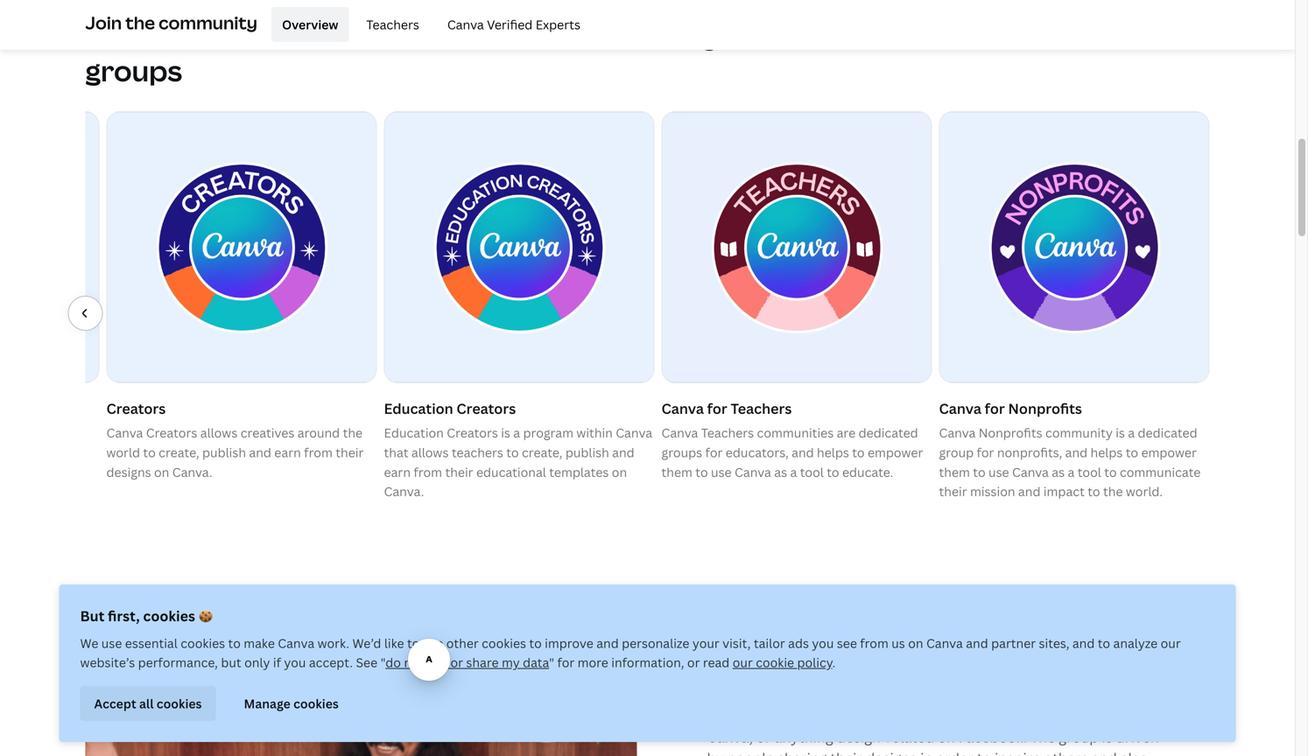 Task type: vqa. For each thing, say whether or not it's contained in the screenshot.
topmost Community
yes



Task type: describe. For each thing, give the bounding box(es) containing it.
groups inside learn more about each of canva's community groups
[[85, 52, 182, 90]]

anything
[[775, 728, 834, 747]]

everything
[[1059, 707, 1131, 726]]

community inside learn more about each of canva's community groups
[[561, 17, 719, 55]]

helps inside canva for nonprofits canva nonprofits community is a dedicated group for nonprofits, and helps to empower them to use canva as a tool to communicate their mission and impact to the world.
[[1091, 445, 1123, 461]]

impact
[[1044, 484, 1085, 500]]

see
[[837, 636, 858, 652]]

read
[[703, 655, 730, 672]]

but
[[221, 655, 241, 672]]

cookies inside button
[[294, 696, 339, 713]]

overview link
[[272, 7, 349, 42]]

cookies inside 'button'
[[157, 696, 202, 713]]

analyze
[[1114, 636, 1158, 652]]

my
[[502, 655, 520, 672]]

established in 2016, the canva design community is the go-to space and community for all canva users to discuss everything canva, or anything design-related on facebook. the group is driven by people sharing their designs in order to inspire others and a
[[707, 686, 1160, 757]]

use inside canva for nonprofits canva nonprofits community is a dedicated group for nonprofits, and helps to empower them to use canva as a tool to communicate their mission and impact to the world.
[[989, 464, 1010, 481]]

improve
[[545, 636, 594, 652]]

driven
[[1117, 728, 1160, 747]]

community inside canva for nonprofits canva nonprofits community is a dedicated group for nonprofits, and helps to empower them to use canva as a tool to communicate their mission and impact to the world.
[[1046, 425, 1113, 442]]

like
[[384, 636, 404, 652]]

ads
[[789, 636, 809, 652]]

their inside canva for nonprofits canva nonprofits community is a dedicated group for nonprofits, and helps to empower them to use canva as a tool to communicate their mission and impact to the world.
[[940, 484, 968, 500]]

each
[[340, 17, 407, 55]]

design inside established in 2016, the canva design community is the go-to space and community for all canva users to discuss everything canva, or anything design-related on facebook. the group is driven by people sharing their designs in order to inspire others and a
[[917, 686, 962, 705]]

creators canva creators allows creatives around the world to create, publish and earn from their designs on canva.
[[106, 399, 364, 481]]

do not sell or share my data " for more information, or read our cookie policy .
[[386, 655, 836, 672]]

first,
[[108, 607, 140, 626]]

our cookie policy link
[[733, 655, 833, 672]]

tool inside canva for teachers canva teachers communities are dedicated groups for educators, and helps to empower them to use canva as a tool to educate.
[[801, 464, 824, 481]]

community inside established in 2016, the canva design community is the go-to space and community for all canva users to discuss everything canva, or anything design-related on facebook. the group is driven by people sharing their designs in order to inspire others and a
[[780, 707, 856, 726]]

a inside canva for teachers canva teachers communities are dedicated groups for educators, and helps to empower them to use canva as a tool to educate.
[[791, 464, 798, 481]]

create, inside "education creators education creators is a program within canva that allows teachers to create, publish and earn from their educational templates on canva."
[[522, 445, 563, 461]]

use up website's
[[101, 636, 122, 652]]

from inside "education creators education creators is a program within canva that allows teachers to create, publish and earn from their educational templates on canva."
[[414, 464, 442, 481]]

the inside canva for nonprofits canva nonprofits community is a dedicated group for nonprofits, and helps to empower them to use canva as a tool to communicate their mission and impact to the world.
[[1104, 484, 1124, 500]]

for up mission
[[977, 445, 995, 461]]

canva inside creators canva creators allows creatives around the world to create, publish and earn from their designs on canva.
[[106, 425, 143, 442]]

other
[[447, 636, 479, 652]]

experts
[[536, 16, 581, 33]]

facebook.
[[959, 728, 1028, 747]]

mission
[[971, 484, 1016, 500]]

canva design community
[[707, 624, 1061, 662]]

their inside creators canva creators allows creatives around the world to create, publish and earn from their designs on canva.
[[336, 445, 364, 461]]

design-
[[837, 728, 887, 747]]

1 education from the top
[[384, 399, 454, 418]]

canva for teachers canva teachers communities are dedicated groups for educators, and helps to empower them to use canva as a tool to educate.
[[662, 399, 924, 481]]

1 vertical spatial nonprofits
[[979, 425, 1043, 442]]

1 horizontal spatial or
[[688, 655, 700, 672]]

accept all cookies
[[94, 696, 202, 713]]

world.
[[1127, 484, 1163, 500]]

" inside we use essential cookies to make canva work. we'd like to use other cookies to improve and personalize your visit, tailor ads you see from us on canva and partner sites, and to analyze our website's performance, but only if you accept. see "
[[381, 655, 386, 672]]

0 horizontal spatial you
[[284, 655, 306, 672]]

is inside canva for nonprofits canva nonprofits community is a dedicated group for nonprofits, and helps to empower them to use canva as a tool to communicate their mission and impact to the world.
[[1116, 425, 1126, 442]]

teachers
[[452, 445, 504, 461]]

accept
[[94, 696, 136, 713]]

canva. inside creators canva creators allows creatives around the world to create, publish and earn from their designs on canva.
[[172, 464, 213, 481]]

manage cookies button
[[230, 687, 353, 722]]

2 education from the top
[[384, 425, 444, 442]]

canva inside "education creators education creators is a program within canva that allows teachers to create, publish and earn from their educational templates on canva."
[[616, 425, 653, 442]]

share
[[466, 655, 499, 672]]

from inside creators canva creators allows creatives around the world to create, publish and earn from their designs on canva.
[[304, 445, 333, 461]]

is up discuss
[[1048, 686, 1059, 705]]

1 horizontal spatial you
[[812, 636, 834, 652]]

empower inside canva for teachers canva teachers communities are dedicated groups for educators, and helps to empower them to use canva as a tool to educate.
[[868, 445, 924, 461]]

community inside established in 2016, the canva design community is the go-to space and community for all canva users to discuss everything canva, or anything design-related on facebook. the group is driven by people sharing their designs in order to inspire others and a
[[966, 686, 1045, 705]]

and left partner on the bottom of the page
[[967, 636, 989, 652]]

0 horizontal spatial our
[[733, 655, 753, 672]]

from inside we use essential cookies to make canva work. we'd like to use other cookies to improve and personalize your visit, tailor ads you see from us on canva and partner sites, and to analyze our website's performance, but only if you accept. see "
[[861, 636, 889, 652]]

canva for nonprofits canva nonprofits community is a dedicated group for nonprofits, and helps to empower them to use canva as a tool to communicate their mission and impact to the world.
[[940, 399, 1201, 500]]

menu bar containing overview
[[265, 7, 591, 42]]

cookies up essential
[[143, 607, 195, 626]]

helps inside canva for teachers canva teachers communities are dedicated groups for educators, and helps to empower them to use canva as a tool to educate.
[[817, 445, 850, 461]]

and down established
[[751, 707, 776, 726]]

templates
[[550, 464, 609, 481]]

and up impact
[[1066, 445, 1088, 461]]

is inside "education creators education creators is a program within canva that allows teachers to create, publish and earn from their educational templates on canva."
[[501, 425, 511, 442]]

users
[[948, 707, 984, 726]]

a inside "education creators education creators is a program within canva that allows teachers to create, publish and earn from their educational templates on canva."
[[514, 425, 521, 442]]

2 " from the left
[[549, 655, 555, 672]]

for inside established in 2016, the canva design community is the go-to space and community for all canva users to discuss everything canva, or anything design-related on facebook. the group is driven by people sharing their designs in order to inspire others and a
[[860, 707, 880, 726]]

communicate
[[1120, 464, 1201, 481]]

do
[[386, 655, 401, 672]]

create, inside creators canva creators allows creatives around the world to create, publish and earn from their designs on canva.
[[159, 445, 199, 461]]

that
[[384, 445, 409, 461]]

🍪
[[199, 607, 213, 626]]

the right 2016,
[[845, 686, 868, 705]]

your
[[693, 636, 720, 652]]

a up "communicate"
[[1129, 425, 1136, 442]]

related
[[887, 728, 935, 747]]

sell
[[427, 655, 448, 672]]

space
[[707, 707, 747, 726]]

learn
[[85, 17, 165, 55]]

visit,
[[723, 636, 751, 652]]

data
[[523, 655, 549, 672]]

program
[[523, 425, 574, 442]]

do not sell or share my data link
[[386, 655, 549, 672]]

learn more about each of canva's community groups
[[85, 17, 719, 90]]

accept all cookies button
[[80, 687, 216, 722]]

publish inside "education creators education creators is a program within canva that allows teachers to create, publish and earn from their educational templates on canva."
[[566, 445, 610, 461]]

cookies up my
[[482, 636, 527, 652]]

earn inside "education creators education creators is a program within canva that allows teachers to create, publish and earn from their educational templates on canva."
[[384, 464, 411, 481]]

cookie
[[756, 655, 795, 672]]

them inside canva for teachers canva teachers communities are dedicated groups for educators, and helps to empower them to use canva as a tool to educate.
[[662, 464, 693, 481]]

order
[[937, 749, 974, 757]]

nonprofits,
[[998, 445, 1063, 461]]

their inside "education creators education creators is a program within canva that allows teachers to create, publish and earn from their educational templates on canva."
[[445, 464, 474, 481]]

not
[[404, 655, 424, 672]]

around
[[298, 425, 340, 442]]

on inside we use essential cookies to make canva work. we'd like to use other cookies to improve and personalize your visit, tailor ads you see from us on canva and partner sites, and to analyze our website's performance, but only if you accept. see "
[[909, 636, 924, 652]]

cookies down 🍪
[[181, 636, 225, 652]]

0 horizontal spatial design
[[800, 624, 893, 662]]

0 horizontal spatial or
[[451, 655, 463, 672]]

manage
[[244, 696, 291, 713]]

policy
[[798, 655, 833, 672]]

for down improve
[[558, 655, 575, 672]]

but
[[80, 607, 105, 626]]

designs inside creators canva creators allows creatives around the world to create, publish and earn from their designs on canva.
[[106, 464, 151, 481]]

to inside "education creators education creators is a program within canva that allows teachers to create, publish and earn from their educational templates on canva."
[[507, 445, 519, 461]]

people
[[728, 749, 775, 757]]

and down driven
[[1092, 749, 1118, 757]]

website's
[[80, 655, 135, 672]]

1 vertical spatial teachers
[[731, 399, 792, 418]]

overview
[[282, 16, 339, 33]]

verified
[[487, 16, 533, 33]]



Task type: locate. For each thing, give the bounding box(es) containing it.
canva.
[[172, 464, 213, 481], [384, 484, 424, 500]]

educate.
[[843, 464, 894, 481]]

1 horizontal spatial group
[[1059, 728, 1099, 747]]

0 vertical spatial in
[[789, 686, 802, 705]]

established
[[707, 686, 786, 705]]

on inside "education creators education creators is a program within canva that allows teachers to create, publish and earn from their educational templates on canva."
[[612, 464, 627, 481]]

1 horizontal spatial more
[[578, 655, 609, 672]]

0 horizontal spatial tool
[[801, 464, 824, 481]]

the left world. on the right bottom
[[1104, 484, 1124, 500]]

0 horizontal spatial empower
[[868, 445, 924, 461]]

our inside we use essential cookies to make canva work. we'd like to use other cookies to improve and personalize your visit, tailor ads you see from us on canva and partner sites, and to analyze our website's performance, but only if you accept. see "
[[1161, 636, 1182, 652]]

education
[[384, 399, 454, 418], [384, 425, 444, 442]]

publish
[[202, 445, 246, 461], [566, 445, 610, 461]]

the right around
[[343, 425, 363, 442]]

0 vertical spatial education
[[384, 399, 454, 418]]

1 horizontal spatial from
[[414, 464, 442, 481]]

0 horizontal spatial earn
[[274, 445, 301, 461]]

use up mission
[[989, 464, 1010, 481]]

1 vertical spatial group
[[1059, 728, 1099, 747]]

1 them from the left
[[662, 464, 693, 481]]

essential
[[125, 636, 178, 652]]

1 create, from the left
[[159, 445, 199, 461]]

sharing
[[778, 749, 827, 757]]

0 vertical spatial group
[[940, 445, 974, 461]]

as
[[775, 464, 788, 481], [1052, 464, 1065, 481]]

you up policy
[[812, 636, 834, 652]]

groups left educators,
[[662, 445, 703, 461]]

create, down program
[[522, 445, 563, 461]]

1 helps from the left
[[817, 445, 850, 461]]

and down within
[[613, 445, 635, 461]]

tool
[[801, 464, 824, 481], [1078, 464, 1102, 481]]

earn down creatives
[[274, 445, 301, 461]]

group
[[940, 445, 974, 461], [1059, 728, 1099, 747]]

on inside established in 2016, the canva design community is the go-to space and community for all canva users to discuss everything canva, or anything design-related on facebook. the group is driven by people sharing their designs in order to inspire others and a
[[938, 728, 956, 747]]

join the community
[[85, 10, 258, 34]]

and inside canva for teachers canva teachers communities are dedicated groups for educators, and helps to empower them to use canva as a tool to educate.
[[792, 445, 814, 461]]

helps up "communicate"
[[1091, 445, 1123, 461]]

manage cookies
[[244, 696, 339, 713]]

cookies down performance,
[[157, 696, 202, 713]]

1 horizontal spatial them
[[940, 464, 971, 481]]

more inside learn more about each of canva's community groups
[[171, 17, 245, 55]]

as down educators,
[[775, 464, 788, 481]]

designs down world
[[106, 464, 151, 481]]

2 horizontal spatial from
[[861, 636, 889, 652]]

all right accept in the bottom of the page
[[139, 696, 154, 713]]

0 horizontal spatial groups
[[85, 52, 182, 90]]

publish inside creators canva creators allows creatives around the world to create, publish and earn from their designs on canva.
[[202, 445, 246, 461]]

as inside canva for teachers canva teachers communities are dedicated groups for educators, and helps to empower them to use canva as a tool to educate.
[[775, 464, 788, 481]]

tool down the communities
[[801, 464, 824, 481]]

the right join
[[126, 10, 155, 34]]

0 horizontal spatial publish
[[202, 445, 246, 461]]

all inside established in 2016, the canva design community is the go-to space and community for all canva users to discuss everything canva, or anything design-related on facebook. the group is driven by people sharing their designs in order to inspire others and a
[[883, 707, 899, 726]]

0 horizontal spatial allows
[[200, 425, 238, 442]]

communities
[[757, 425, 834, 442]]

is down everything
[[1103, 728, 1113, 747]]

0 vertical spatial designs
[[106, 464, 151, 481]]

0 vertical spatial you
[[812, 636, 834, 652]]

group inside canva for nonprofits canva nonprofits community is a dedicated group for nonprofits, and helps to empower them to use canva as a tool to communicate their mission and impact to the world.
[[940, 445, 974, 461]]

all inside 'button'
[[139, 696, 154, 713]]

but first, cookies 🍪
[[80, 607, 213, 626]]

1 horizontal spatial design
[[917, 686, 962, 705]]

education creators education creators is a program within canva that allows teachers to create, publish and earn from their educational templates on canva.
[[384, 399, 653, 500]]

sites,
[[1039, 636, 1070, 652]]

dedicated up "communicate"
[[1138, 425, 1198, 442]]

designs down related
[[866, 749, 918, 757]]

teachers right overview
[[367, 16, 420, 33]]

a up impact
[[1068, 464, 1075, 481]]

publish down within
[[566, 445, 610, 461]]

more right learn
[[171, 17, 245, 55]]

dedicated right are
[[859, 425, 919, 442]]

teachers up the communities
[[731, 399, 792, 418]]

partner
[[992, 636, 1036, 652]]

to inside creators canva creators allows creatives around the world to create, publish and earn from their designs on canva.
[[143, 445, 156, 461]]

0 horizontal spatial "
[[381, 655, 386, 672]]

from left us
[[861, 636, 889, 652]]

1 vertical spatial canva.
[[384, 484, 424, 500]]

the
[[1031, 728, 1056, 747]]

performance,
[[138, 655, 218, 672]]

1 horizontal spatial helps
[[1091, 445, 1123, 461]]

1 publish from the left
[[202, 445, 246, 461]]

designs
[[106, 464, 151, 481], [866, 749, 918, 757]]

tool inside canva for nonprofits canva nonprofits community is a dedicated group for nonprofits, and helps to empower them to use canva as a tool to communicate their mission and impact to the world.
[[1078, 464, 1102, 481]]

1 horizontal spatial as
[[1052, 464, 1065, 481]]

their down design-
[[831, 749, 863, 757]]

go-
[[1088, 686, 1110, 705]]

1 " from the left
[[381, 655, 386, 672]]

2 create, from the left
[[522, 445, 563, 461]]

a left program
[[514, 425, 521, 442]]

creatives
[[241, 425, 295, 442]]

on inside creators canva creators allows creatives around the world to create, publish and earn from their designs on canva.
[[154, 464, 169, 481]]

canva,
[[707, 728, 753, 747]]

canva. inside "education creators education creators is a program within canva that allows teachers to create, publish and earn from their educational templates on canva."
[[384, 484, 424, 500]]

for
[[708, 399, 728, 418], [985, 399, 1006, 418], [706, 445, 723, 461], [977, 445, 995, 461], [558, 655, 575, 672], [860, 707, 880, 726]]

by
[[707, 749, 724, 757]]

1 horizontal spatial empower
[[1142, 445, 1198, 461]]

publish down creatives
[[202, 445, 246, 461]]

.
[[833, 655, 836, 672]]

allows
[[200, 425, 238, 442], [412, 445, 449, 461]]

and down the communities
[[792, 445, 814, 461]]

canva verified experts
[[448, 16, 581, 33]]

1 dedicated from the left
[[859, 425, 919, 442]]

use up the sell on the bottom left of page
[[423, 636, 444, 652]]

others
[[1045, 749, 1089, 757]]

allows inside "education creators education creators is a program within canva that allows teachers to create, publish and earn from their educational templates on canva."
[[412, 445, 449, 461]]

and inside creators canva creators allows creatives around the world to create, publish and earn from their designs on canva.
[[249, 445, 272, 461]]

of
[[412, 17, 443, 55]]

empower
[[868, 445, 924, 461], [1142, 445, 1198, 461]]

if
[[273, 655, 281, 672]]

helps down are
[[817, 445, 850, 461]]

and down creatives
[[249, 445, 272, 461]]

1 vertical spatial community
[[966, 686, 1045, 705]]

allows inside creators canva creators allows creatives around the world to create, publish and earn from their designs on canva.
[[200, 425, 238, 442]]

information,
[[612, 655, 685, 672]]

for up educators,
[[708, 399, 728, 418]]

canva's
[[449, 17, 555, 55]]

2 dedicated from the left
[[1138, 425, 1198, 442]]

0 horizontal spatial all
[[139, 696, 154, 713]]

the
[[126, 10, 155, 34], [343, 425, 363, 442], [1104, 484, 1124, 500], [845, 686, 868, 705], [1062, 686, 1085, 705]]

and left impact
[[1019, 484, 1041, 500]]

and inside "education creators education creators is a program within canva that allows teachers to create, publish and earn from their educational templates on canva."
[[613, 445, 635, 461]]

on
[[154, 464, 169, 481], [612, 464, 627, 481], [909, 636, 924, 652], [938, 728, 956, 747]]

0 vertical spatial allows
[[200, 425, 238, 442]]

more
[[171, 17, 245, 55], [578, 655, 609, 672]]

2 empower from the left
[[1142, 445, 1198, 461]]

our right the analyze
[[1161, 636, 1182, 652]]

"
[[381, 655, 386, 672], [549, 655, 555, 672]]

tailor
[[754, 636, 786, 652]]

0 vertical spatial canva.
[[172, 464, 213, 481]]

1 horizontal spatial our
[[1161, 636, 1182, 652]]

their left mission
[[940, 484, 968, 500]]

group up others
[[1059, 728, 1099, 747]]

" down improve
[[549, 655, 555, 672]]

the inside creators canva creators allows creatives around the world to create, publish and earn from their designs on canva.
[[343, 425, 363, 442]]

groups down join
[[85, 52, 182, 90]]

0 vertical spatial earn
[[274, 445, 301, 461]]

2 horizontal spatial or
[[757, 728, 771, 747]]

their
[[336, 445, 364, 461], [445, 464, 474, 481], [940, 484, 968, 500], [831, 749, 863, 757]]

0 vertical spatial more
[[171, 17, 245, 55]]

cookies down accept.
[[294, 696, 339, 713]]

about
[[250, 17, 334, 55]]

tool up impact
[[1078, 464, 1102, 481]]

1 vertical spatial in
[[921, 749, 933, 757]]

1 vertical spatial education
[[384, 425, 444, 442]]

0 horizontal spatial as
[[775, 464, 788, 481]]

or up 'people'
[[757, 728, 771, 747]]

0 horizontal spatial helps
[[817, 445, 850, 461]]

more down improve
[[578, 655, 609, 672]]

within
[[577, 425, 613, 442]]

1 tool from the left
[[801, 464, 824, 481]]

0 horizontal spatial from
[[304, 445, 333, 461]]

1 horizontal spatial allows
[[412, 445, 449, 461]]

and up do not sell or share my data " for more information, or read our cookie policy . in the bottom of the page
[[597, 636, 619, 652]]

0 horizontal spatial more
[[171, 17, 245, 55]]

0 horizontal spatial create,
[[159, 445, 199, 461]]

0 vertical spatial our
[[1161, 636, 1182, 652]]

allows left creatives
[[200, 425, 238, 442]]

1 vertical spatial groups
[[662, 445, 703, 461]]

teachers up educators,
[[702, 425, 754, 442]]

educational
[[477, 464, 547, 481]]

group inside established in 2016, the canva design community is the go-to space and community for all canva users to discuss everything canva, or anything design-related on facebook. the group is driven by people sharing their designs in order to inspire others and a
[[1059, 728, 1099, 747]]

design
[[800, 624, 893, 662], [917, 686, 962, 705]]

our
[[1161, 636, 1182, 652], [733, 655, 753, 672]]

them
[[662, 464, 693, 481], [940, 464, 971, 481]]

or inside established in 2016, the canva design community is the go-to space and community for all canva users to discuss everything canva, or anything design-related on facebook. the group is driven by people sharing their designs in order to inspire others and a
[[757, 728, 771, 747]]

and right sites,
[[1073, 636, 1095, 652]]

empower up educate.
[[868, 445, 924, 461]]

all up related
[[883, 707, 899, 726]]

1 vertical spatial our
[[733, 655, 753, 672]]

community up discuss
[[966, 686, 1045, 705]]

their down around
[[336, 445, 364, 461]]

work.
[[318, 636, 350, 652]]

personalize
[[622, 636, 690, 652]]

2 them from the left
[[940, 464, 971, 481]]

1 horizontal spatial tool
[[1078, 464, 1102, 481]]

1 horizontal spatial "
[[549, 655, 555, 672]]

empower inside canva for nonprofits canva nonprofits community is a dedicated group for nonprofits, and helps to empower them to use canva as a tool to communicate their mission and impact to the world.
[[1142, 445, 1198, 461]]

1 as from the left
[[775, 464, 788, 481]]

canva verified experts link
[[437, 7, 591, 42]]

1 horizontal spatial groups
[[662, 445, 703, 461]]

create, right world
[[159, 445, 199, 461]]

2 vertical spatial teachers
[[702, 425, 754, 442]]

from
[[304, 445, 333, 461], [414, 464, 442, 481], [861, 636, 889, 652]]

from left educational
[[414, 464, 442, 481]]

dedicated inside canva for nonprofits canva nonprofits community is a dedicated group for nonprofits, and helps to empower them to use canva as a tool to communicate their mission and impact to the world.
[[1138, 425, 1198, 442]]

their down teachers
[[445, 464, 474, 481]]

you
[[812, 636, 834, 652], [284, 655, 306, 672]]

us
[[892, 636, 906, 652]]

2 as from the left
[[1052, 464, 1065, 481]]

as inside canva for nonprofits canva nonprofits community is a dedicated group for nonprofits, and helps to empower them to use canva as a tool to communicate their mission and impact to the world.
[[1052, 464, 1065, 481]]

all
[[139, 696, 154, 713], [883, 707, 899, 726]]

for left educators,
[[706, 445, 723, 461]]

their inside established in 2016, the canva design community is the go-to space and community for all canva users to discuss everything canva, or anything design-related on facebook. the group is driven by people sharing their designs in order to inspire others and a
[[831, 749, 863, 757]]

them inside canva for nonprofits canva nonprofits community is a dedicated group for nonprofits, and helps to empower them to use canva as a tool to communicate their mission and impact to the world.
[[940, 464, 971, 481]]

in left 2016,
[[789, 686, 802, 705]]

a down the communities
[[791, 464, 798, 481]]

0 vertical spatial from
[[304, 445, 333, 461]]

1 horizontal spatial dedicated
[[1138, 425, 1198, 442]]

our down the visit,
[[733, 655, 753, 672]]

1 horizontal spatial in
[[921, 749, 933, 757]]

2 helps from the left
[[1091, 445, 1123, 461]]

0 horizontal spatial in
[[789, 686, 802, 705]]

use down educators,
[[711, 464, 732, 481]]

1 vertical spatial designs
[[866, 749, 918, 757]]

2 publish from the left
[[566, 445, 610, 461]]

1 horizontal spatial designs
[[866, 749, 918, 757]]

0 horizontal spatial dedicated
[[859, 425, 919, 442]]

earn down that
[[384, 464, 411, 481]]

are
[[837, 425, 856, 442]]

join
[[85, 10, 122, 34]]

world
[[106, 445, 140, 461]]

1 horizontal spatial earn
[[384, 464, 411, 481]]

0 vertical spatial groups
[[85, 52, 182, 90]]

or left read
[[688, 655, 700, 672]]

1 horizontal spatial create,
[[522, 445, 563, 461]]

use inside canva for teachers canva teachers communities are dedicated groups for educators, and helps to empower them to use canva as a tool to educate.
[[711, 464, 732, 481]]

designs inside established in 2016, the canva design community is the go-to space and community for all canva users to discuss everything canva, or anything design-related on facebook. the group is driven by people sharing their designs in order to inspire others and a
[[866, 749, 918, 757]]

as up impact
[[1052, 464, 1065, 481]]

2 tool from the left
[[1078, 464, 1102, 481]]

accept.
[[309, 655, 353, 672]]

0 vertical spatial design
[[800, 624, 893, 662]]

1 vertical spatial allows
[[412, 445, 449, 461]]

allows right that
[[412, 445, 449, 461]]

0 vertical spatial nonprofits
[[1009, 399, 1083, 418]]

you right if
[[284, 655, 306, 672]]

inspire
[[995, 749, 1041, 757]]

0 horizontal spatial them
[[662, 464, 693, 481]]

dedicated inside canva for teachers canva teachers communities are dedicated groups for educators, and helps to empower them to use canva as a tool to educate.
[[859, 425, 919, 442]]

from down around
[[304, 445, 333, 461]]

1 horizontal spatial canva.
[[384, 484, 424, 500]]

1 empower from the left
[[868, 445, 924, 461]]

to
[[143, 445, 156, 461], [507, 445, 519, 461], [853, 445, 865, 461], [1126, 445, 1139, 461], [696, 464, 708, 481], [827, 464, 840, 481], [974, 464, 986, 481], [1105, 464, 1118, 481], [1088, 484, 1101, 500], [228, 636, 241, 652], [407, 636, 420, 652], [530, 636, 542, 652], [1098, 636, 1111, 652], [1110, 686, 1124, 705], [988, 707, 1002, 726], [978, 749, 992, 757]]

2 vertical spatial from
[[861, 636, 889, 652]]

or right the sell on the bottom left of page
[[451, 655, 463, 672]]

make
[[244, 636, 275, 652]]

nonprofits
[[1009, 399, 1083, 418], [979, 425, 1043, 442]]

is up teachers
[[501, 425, 511, 442]]

0 horizontal spatial canva.
[[172, 464, 213, 481]]

teachers
[[367, 16, 420, 33], [731, 399, 792, 418], [702, 425, 754, 442]]

0 vertical spatial teachers
[[367, 16, 420, 33]]

is up "communicate"
[[1116, 425, 1126, 442]]

0 vertical spatial community
[[898, 624, 1061, 662]]

1 horizontal spatial all
[[883, 707, 899, 726]]

2016,
[[805, 686, 842, 705]]

community up users
[[898, 624, 1061, 662]]

the left 'go-'
[[1062, 686, 1085, 705]]

see
[[356, 655, 378, 672]]

earn inside creators canva creators allows creatives around the world to create, publish and earn from their designs on canva.
[[274, 445, 301, 461]]

group up mission
[[940, 445, 974, 461]]

1 vertical spatial earn
[[384, 464, 411, 481]]

educators,
[[726, 445, 789, 461]]

for up design-
[[860, 707, 880, 726]]

in down related
[[921, 749, 933, 757]]

" right see
[[381, 655, 386, 672]]

1 vertical spatial more
[[578, 655, 609, 672]]

discuss
[[1005, 707, 1056, 726]]

1 vertical spatial you
[[284, 655, 306, 672]]

we use essential cookies to make canva work. we'd like to use other cookies to improve and personalize your visit, tailor ads you see from us on canva and partner sites, and to analyze our website's performance, but only if you accept. see "
[[80, 636, 1182, 672]]

0 horizontal spatial designs
[[106, 464, 151, 481]]

use
[[711, 464, 732, 481], [989, 464, 1010, 481], [101, 636, 122, 652], [423, 636, 444, 652]]

for up nonprofits,
[[985, 399, 1006, 418]]

1 horizontal spatial publish
[[566, 445, 610, 461]]

we
[[80, 636, 98, 652]]

1 vertical spatial design
[[917, 686, 962, 705]]

empower up "communicate"
[[1142, 445, 1198, 461]]

1 vertical spatial from
[[414, 464, 442, 481]]

0 horizontal spatial group
[[940, 445, 974, 461]]

menu bar
[[265, 7, 591, 42]]

only
[[244, 655, 270, 672]]

groups inside canva for teachers canva teachers communities are dedicated groups for educators, and helps to empower them to use canva as a tool to educate.
[[662, 445, 703, 461]]



